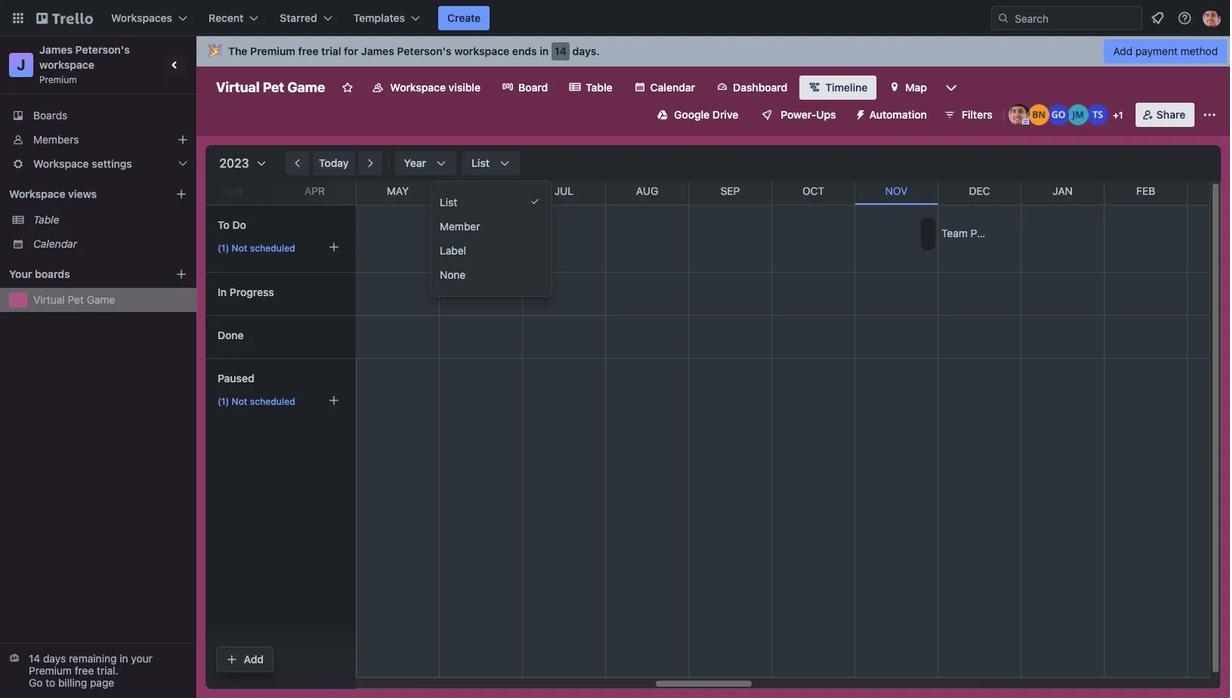 Task type: describe. For each thing, give the bounding box(es) containing it.
google drive icon image
[[658, 110, 668, 120]]

14 inside banner
[[555, 45, 567, 57]]

remaining
[[69, 652, 117, 665]]

go
[[29, 676, 43, 689]]

dashboard link
[[707, 76, 797, 100]]

filters
[[962, 108, 993, 121]]

show menu image
[[1202, 107, 1217, 122]]

1 vertical spatial list button
[[431, 190, 552, 215]]

year
[[404, 156, 426, 169]]

james peterson's workspace link
[[39, 43, 133, 71]]

boards link
[[0, 104, 196, 128]]

🎉 the premium free trial for james peterson's workspace ends in 14 days.
[[209, 45, 600, 57]]

in inside banner
[[540, 45, 549, 57]]

virtual pet game inside text field
[[216, 79, 325, 95]]

recent
[[209, 11, 244, 24]]

jul
[[555, 184, 574, 197]]

(1) not scheduled for paused
[[218, 396, 295, 407]]

j
[[17, 56, 25, 73]]

peterson's inside banner
[[397, 45, 452, 57]]

premium inside 14 days remaining in your premium free trial. go to billing page
[[29, 664, 72, 677]]

james peterson (jamespeterson93) image
[[1009, 104, 1030, 125]]

google drive button
[[648, 103, 748, 127]]

workspace inside banner
[[454, 45, 510, 57]]

timeline link
[[800, 76, 877, 100]]

board link
[[493, 76, 557, 100]]

for
[[344, 45, 358, 57]]

trial.
[[97, 664, 118, 677]]

add payment method
[[1113, 45, 1218, 57]]

add payment method link
[[1104, 39, 1227, 63]]

workspaces button
[[102, 6, 197, 30]]

workspace for workspace visible
[[390, 81, 446, 94]]

add board image
[[175, 268, 187, 280]]

premium inside james peterson's workspace premium
[[39, 74, 77, 85]]

map link
[[880, 76, 936, 100]]

apr
[[305, 184, 325, 197]]

do
[[232, 218, 246, 231]]

workspace for workspace views
[[9, 187, 65, 200]]

2023 button
[[212, 151, 269, 175]]

this member is an admin of this board. image
[[1022, 119, 1029, 125]]

1 vertical spatial calendar link
[[33, 237, 187, 252]]

not for to do
[[232, 243, 247, 254]]

ends
[[512, 45, 537, 57]]

ben nelson (bennelson96) image
[[1028, 104, 1049, 125]]

back to home image
[[36, 6, 93, 30]]

james peterson's workspace premium
[[39, 43, 133, 85]]

billing
[[58, 676, 87, 689]]

days
[[43, 652, 66, 665]]

automation
[[869, 108, 927, 121]]

go to billing page link
[[29, 676, 114, 689]]

scheduled for paused
[[250, 396, 295, 407]]

views
[[68, 187, 97, 200]]

sep
[[721, 184, 740, 197]]

add button
[[217, 648, 273, 672]]

virtual inside text field
[[216, 79, 260, 95]]

tara schultz (taraschultz7) image
[[1087, 104, 1108, 125]]

in progress
[[218, 286, 274, 299]]

0 vertical spatial list button
[[462, 151, 520, 175]]

trial
[[321, 45, 341, 57]]

to
[[45, 676, 55, 689]]

james inside james peterson's workspace premium
[[39, 43, 73, 56]]

premium inside banner
[[250, 45, 296, 57]]

Search field
[[1010, 7, 1142, 29]]

not for paused
[[232, 396, 247, 407]]

dec
[[969, 184, 990, 197]]

(1) not scheduled button for to do
[[212, 236, 345, 260]]

create a view image
[[175, 188, 187, 200]]

banner containing 🎉
[[196, 36, 1230, 67]]

pet inside virtual pet game link
[[68, 293, 84, 306]]

star or unstar board image
[[342, 82, 354, 94]]

in inside 14 days remaining in your premium free trial. go to billing page
[[120, 652, 128, 665]]

workspace settings
[[33, 157, 132, 170]]

1
[[1119, 110, 1123, 121]]

nov
[[885, 184, 908, 197]]

workspace settings button
[[0, 152, 196, 176]]

filters button
[[939, 103, 997, 127]]

primary element
[[0, 0, 1230, 36]]

workspaces
[[111, 11, 172, 24]]

workspace navigation collapse icon image
[[165, 54, 186, 76]]

drive
[[713, 108, 739, 121]]

1 horizontal spatial table link
[[560, 76, 622, 100]]

workspace visible
[[390, 81, 481, 94]]

your
[[9, 268, 32, 280]]

scheduled for to do
[[250, 243, 295, 254]]

member button
[[431, 215, 552, 239]]

board
[[518, 81, 548, 94]]

open information menu image
[[1177, 11, 1192, 26]]

(1) for paused
[[218, 396, 229, 407]]

Board name text field
[[209, 76, 333, 100]]

peterson's inside james peterson's workspace premium
[[75, 43, 130, 56]]

0 horizontal spatial virtual
[[33, 293, 65, 306]]

14 inside 14 days remaining in your premium free trial. go to billing page
[[29, 652, 40, 665]]

google
[[674, 108, 710, 121]]

members link
[[0, 128, 196, 152]]

method
[[1181, 45, 1218, 57]]

your boards with 1 items element
[[9, 265, 153, 283]]

0 vertical spatial list
[[472, 156, 490, 169]]

j link
[[9, 53, 33, 77]]

year button
[[395, 151, 456, 175]]

today
[[319, 156, 349, 169]]

0 horizontal spatial calendar
[[33, 237, 77, 250]]

recent button
[[200, 6, 268, 30]]

share
[[1157, 108, 1186, 121]]

14 days remaining in your premium free trial. go to billing page
[[29, 652, 153, 689]]



Task type: locate. For each thing, give the bounding box(es) containing it.
0 vertical spatial (1) not scheduled button
[[212, 236, 345, 260]]

page
[[90, 676, 114, 689]]

jan
[[1053, 184, 1073, 197]]

1 horizontal spatial 14
[[555, 45, 567, 57]]

1 vertical spatial pet
[[68, 293, 84, 306]]

0 vertical spatial 14
[[555, 45, 567, 57]]

member
[[440, 220, 480, 233]]

power-
[[781, 108, 816, 121]]

(1) not scheduled button down paused on the bottom of page
[[212, 389, 345, 413]]

virtual down the
[[216, 79, 260, 95]]

list
[[472, 156, 490, 169], [440, 196, 457, 209]]

starred
[[280, 11, 317, 24]]

(1) not scheduled button down do on the left top
[[212, 236, 345, 260]]

workspace inside button
[[390, 81, 446, 94]]

members
[[33, 133, 79, 146]]

+ 1
[[1113, 110, 1123, 121]]

1 (1) not scheduled from the top
[[218, 243, 295, 254]]

1 vertical spatial workspace
[[39, 58, 94, 71]]

1 horizontal spatial table
[[586, 81, 613, 94]]

2023
[[219, 156, 249, 170]]

0 vertical spatial not
[[232, 243, 247, 254]]

power-ups button
[[751, 103, 845, 127]]

virtual pet game
[[216, 79, 325, 95], [33, 293, 115, 306]]

starred button
[[271, 6, 341, 30]]

not down do on the left top
[[232, 243, 247, 254]]

virtual
[[216, 79, 260, 95], [33, 293, 65, 306]]

0 horizontal spatial in
[[120, 652, 128, 665]]

scheduled down paused on the bottom of page
[[250, 396, 295, 407]]

free inside 14 days remaining in your premium free trial. go to billing page
[[75, 664, 94, 677]]

1 horizontal spatial calendar
[[650, 81, 695, 94]]

james peterson (jamespeterson93) image
[[1203, 9, 1221, 27]]

0 vertical spatial calendar
[[650, 81, 695, 94]]

0 vertical spatial (1)
[[218, 243, 229, 254]]

timeline
[[825, 81, 868, 94]]

workspace views
[[9, 187, 97, 200]]

boards
[[35, 268, 70, 280]]

sm image
[[848, 103, 869, 124]]

0 horizontal spatial calendar link
[[33, 237, 187, 252]]

1 horizontal spatial peterson's
[[397, 45, 452, 57]]

2 scheduled from the top
[[250, 396, 295, 407]]

1 vertical spatial in
[[120, 652, 128, 665]]

0 horizontal spatial workspace
[[39, 58, 94, 71]]

workspace
[[454, 45, 510, 57], [39, 58, 94, 71]]

days.
[[572, 45, 600, 57]]

1 vertical spatial calendar
[[33, 237, 77, 250]]

aug
[[636, 184, 658, 197]]

share button
[[1136, 103, 1195, 127]]

done
[[218, 329, 244, 342]]

1 vertical spatial 14
[[29, 652, 40, 665]]

0 vertical spatial virtual pet game
[[216, 79, 325, 95]]

peterson's
[[75, 43, 130, 56], [397, 45, 452, 57]]

0 vertical spatial game
[[287, 79, 325, 95]]

mar
[[220, 184, 243, 197]]

1 horizontal spatial game
[[287, 79, 325, 95]]

calendar up google drive icon
[[650, 81, 695, 94]]

1 vertical spatial add
[[244, 653, 264, 666]]

none button
[[431, 263, 552, 287]]

0 vertical spatial (1) not scheduled
[[218, 243, 295, 254]]

0 horizontal spatial 14
[[29, 652, 40, 665]]

1 vertical spatial list
[[440, 196, 457, 209]]

list button up member button
[[462, 151, 520, 175]]

1 horizontal spatial james
[[361, 45, 394, 57]]

peterson's up workspace visible button
[[397, 45, 452, 57]]

label button
[[431, 239, 552, 263]]

workspace for workspace settings
[[33, 157, 89, 170]]

1 vertical spatial (1) not scheduled button
[[212, 389, 345, 413]]

to do
[[218, 218, 246, 231]]

2 vertical spatial workspace
[[9, 187, 65, 200]]

to
[[218, 218, 230, 231]]

add inside banner
[[1113, 45, 1133, 57]]

1 vertical spatial virtual pet game
[[33, 293, 115, 306]]

1 scheduled from the top
[[250, 243, 295, 254]]

1 not from the top
[[232, 243, 247, 254]]

14 left days.
[[555, 45, 567, 57]]

power-ups
[[781, 108, 836, 121]]

(1) down paused on the bottom of page
[[218, 396, 229, 407]]

game left the star or unstar board icon
[[287, 79, 325, 95]]

table down workspace views
[[33, 213, 59, 226]]

0 vertical spatial virtual
[[216, 79, 260, 95]]

(1) not scheduled for to do
[[218, 243, 295, 254]]

the
[[228, 45, 248, 57]]

scheduled up progress
[[250, 243, 295, 254]]

1 vertical spatial table
[[33, 213, 59, 226]]

workspace inside popup button
[[33, 157, 89, 170]]

james inside banner
[[361, 45, 394, 57]]

free inside banner
[[298, 45, 319, 57]]

none
[[440, 268, 466, 281]]

2 (1) not scheduled from the top
[[218, 396, 295, 407]]

workspace inside james peterson's workspace premium
[[39, 58, 94, 71]]

1 horizontal spatial free
[[298, 45, 319, 57]]

virtual pet game down the 'your boards with 1 items' element
[[33, 293, 115, 306]]

0 horizontal spatial free
[[75, 664, 94, 677]]

(1) for to do
[[218, 243, 229, 254]]

workspace down "members"
[[33, 157, 89, 170]]

1 horizontal spatial virtual
[[216, 79, 260, 95]]

ups
[[816, 108, 836, 121]]

1 vertical spatial scheduled
[[250, 396, 295, 407]]

1 horizontal spatial workspace
[[454, 45, 510, 57]]

1 vertical spatial not
[[232, 396, 247, 407]]

0 horizontal spatial pet
[[68, 293, 84, 306]]

workspace down 🎉 the premium free trial for james peterson's workspace ends in 14 days.
[[390, 81, 446, 94]]

1 horizontal spatial add
[[1113, 45, 1133, 57]]

jeremy miller (jeremymiller198) image
[[1068, 104, 1089, 125]]

game inside text field
[[287, 79, 325, 95]]

0 vertical spatial calendar link
[[625, 76, 704, 100]]

2 (1) not scheduled button from the top
[[212, 389, 345, 413]]

(1) not scheduled button
[[212, 236, 345, 260], [212, 389, 345, 413]]

0 vertical spatial table
[[586, 81, 613, 94]]

add for add payment method
[[1113, 45, 1133, 57]]

table link down views
[[33, 212, 187, 227]]

2 not from the top
[[232, 396, 247, 407]]

14
[[555, 45, 567, 57], [29, 652, 40, 665]]

search image
[[998, 12, 1010, 24]]

feb
[[1137, 184, 1156, 197]]

0 vertical spatial workspace
[[390, 81, 446, 94]]

0 vertical spatial premium
[[250, 45, 296, 57]]

0 vertical spatial add
[[1113, 45, 1133, 57]]

list button
[[462, 151, 520, 175], [431, 190, 552, 215]]

settings
[[92, 157, 132, 170]]

virtual pet game down the
[[216, 79, 325, 95]]

banner
[[196, 36, 1230, 67]]

(1) not scheduled down paused on the bottom of page
[[218, 396, 295, 407]]

1 vertical spatial game
[[87, 293, 115, 306]]

automation button
[[848, 103, 936, 127]]

2 (1) from the top
[[218, 396, 229, 407]]

0 vertical spatial scheduled
[[250, 243, 295, 254]]

free
[[298, 45, 319, 57], [75, 664, 94, 677]]

0 vertical spatial table link
[[560, 76, 622, 100]]

may
[[387, 184, 409, 197]]

calendar link up google drive icon
[[625, 76, 704, 100]]

table
[[586, 81, 613, 94], [33, 213, 59, 226]]

your boards
[[9, 268, 70, 280]]

progress
[[230, 286, 274, 299]]

create
[[447, 11, 481, 24]]

calendar up boards
[[33, 237, 77, 250]]

pet inside virtual pet game text field
[[263, 79, 284, 95]]

create button
[[438, 6, 490, 30]]

0 horizontal spatial table link
[[33, 212, 187, 227]]

templates
[[353, 11, 405, 24]]

table down days.
[[586, 81, 613, 94]]

1 vertical spatial virtual
[[33, 293, 65, 306]]

+
[[1113, 110, 1119, 121]]

1 vertical spatial (1)
[[218, 396, 229, 407]]

in right ends
[[540, 45, 549, 57]]

game down the 'your boards with 1 items' element
[[87, 293, 115, 306]]

1 vertical spatial table link
[[33, 212, 187, 227]]

dashboard
[[733, 81, 788, 94]]

templates button
[[344, 6, 429, 30]]

list right year button
[[472, 156, 490, 169]]

1 (1) not scheduled button from the top
[[212, 236, 345, 260]]

james right for in the top of the page
[[361, 45, 394, 57]]

0 horizontal spatial james
[[39, 43, 73, 56]]

add
[[1113, 45, 1133, 57], [244, 653, 264, 666]]

your
[[131, 652, 153, 665]]

add for add
[[244, 653, 264, 666]]

visible
[[449, 81, 481, 94]]

1 horizontal spatial list
[[472, 156, 490, 169]]

pet
[[263, 79, 284, 95], [68, 293, 84, 306]]

in left your
[[120, 652, 128, 665]]

game
[[287, 79, 325, 95], [87, 293, 115, 306]]

0 horizontal spatial virtual pet game
[[33, 293, 115, 306]]

map
[[906, 81, 927, 94]]

1 horizontal spatial pet
[[263, 79, 284, 95]]

1 vertical spatial (1) not scheduled
[[218, 396, 295, 407]]

peterson's down back to home image
[[75, 43, 130, 56]]

virtual down boards
[[33, 293, 65, 306]]

1 horizontal spatial in
[[540, 45, 549, 57]]

0 vertical spatial in
[[540, 45, 549, 57]]

workspace right j
[[39, 58, 94, 71]]

(1) not scheduled down do on the left top
[[218, 243, 295, 254]]

workspace down create button
[[454, 45, 510, 57]]

customize views image
[[944, 80, 959, 95]]

0 horizontal spatial list
[[440, 196, 457, 209]]

0 vertical spatial workspace
[[454, 45, 510, 57]]

list up member
[[440, 196, 457, 209]]

virtual pet game link
[[33, 292, 187, 308]]

in
[[218, 286, 227, 299]]

james down back to home image
[[39, 43, 73, 56]]

confetti image
[[209, 45, 222, 57]]

(1) not scheduled button for paused
[[212, 389, 345, 413]]

calendar link up the 'your boards with 1 items' element
[[33, 237, 187, 252]]

paused
[[218, 372, 254, 385]]

1 horizontal spatial calendar link
[[625, 76, 704, 100]]

1 vertical spatial premium
[[39, 74, 77, 85]]

not down paused on the bottom of page
[[232, 396, 247, 407]]

workspace visible button
[[363, 76, 490, 100]]

list button up member
[[431, 190, 552, 215]]

table link down days.
[[560, 76, 622, 100]]

label
[[440, 244, 466, 257]]

1 horizontal spatial virtual pet game
[[216, 79, 325, 95]]

14 left days
[[29, 652, 40, 665]]

0 horizontal spatial game
[[87, 293, 115, 306]]

not
[[232, 243, 247, 254], [232, 396, 247, 407]]

0 horizontal spatial peterson's
[[75, 43, 130, 56]]

2 vertical spatial premium
[[29, 664, 72, 677]]

0 notifications image
[[1149, 9, 1167, 27]]

1 (1) from the top
[[218, 243, 229, 254]]

0 horizontal spatial table
[[33, 213, 59, 226]]

1 vertical spatial free
[[75, 664, 94, 677]]

🎉
[[209, 45, 222, 57]]

add inside button
[[244, 653, 264, 666]]

(1) not scheduled
[[218, 243, 295, 254], [218, 396, 295, 407]]

today button
[[313, 151, 355, 175]]

0 horizontal spatial add
[[244, 653, 264, 666]]

gary orlando (garyorlando) image
[[1048, 104, 1069, 125]]

workspace left views
[[9, 187, 65, 200]]

0 vertical spatial free
[[298, 45, 319, 57]]

0 vertical spatial pet
[[263, 79, 284, 95]]

(1) down to
[[218, 243, 229, 254]]

1 vertical spatial workspace
[[33, 157, 89, 170]]

oct
[[803, 184, 824, 197]]



Task type: vqa. For each thing, say whether or not it's contained in the screenshot.
you'd
no



